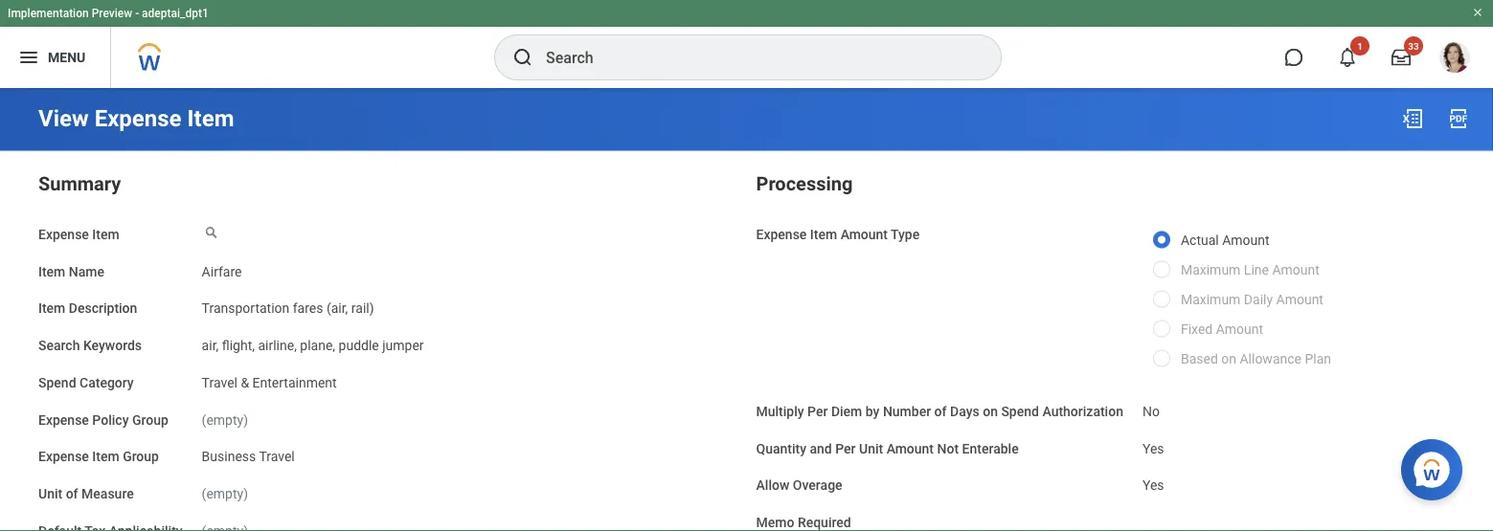 Task type: locate. For each thing, give the bounding box(es) containing it.
yes
[[1143, 441, 1165, 457], [1143, 478, 1165, 494]]

search keywords element
[[202, 326, 424, 355]]

per
[[808, 404, 828, 420], [836, 441, 856, 457]]

expense inside the processing group
[[756, 227, 807, 242]]

0 horizontal spatial of
[[66, 487, 78, 502]]

group right policy
[[132, 412, 168, 428]]

of
[[935, 404, 947, 420], [66, 487, 78, 502]]

allow
[[756, 478, 790, 494]]

on right 'days' in the right bottom of the page
[[983, 404, 998, 420]]

expense down spend category
[[38, 412, 89, 428]]

per left diem
[[808, 404, 828, 420]]

policy
[[92, 412, 129, 428]]

travel right business
[[259, 449, 295, 465]]

(empty)
[[202, 412, 248, 428], [202, 487, 248, 502]]

view expense item main content
[[0, 88, 1494, 532]]

travel & entertainment
[[202, 375, 337, 391]]

based
[[1181, 352, 1218, 367]]

yes for quantity and per unit amount not enterable
[[1143, 441, 1165, 457]]

menu
[[48, 49, 86, 65]]

(empty) for group
[[202, 412, 248, 428]]

unit
[[859, 441, 884, 457], [38, 487, 62, 502]]

menu button
[[0, 27, 110, 88]]

number
[[883, 404, 931, 420]]

-
[[135, 7, 139, 20]]

0 vertical spatial of
[[935, 404, 947, 420]]

travel left &
[[202, 375, 238, 391]]

based on allowance plan
[[1181, 352, 1332, 367]]

expense for expense policy group
[[38, 412, 89, 428]]

expense up item name
[[38, 227, 89, 242]]

enterable
[[962, 441, 1019, 457]]

0 vertical spatial (empty)
[[202, 412, 248, 428]]

expense policy group
[[38, 412, 168, 428]]

unit of measure
[[38, 487, 134, 502]]

1 vertical spatial (empty)
[[202, 487, 248, 502]]

unit down the by
[[859, 441, 884, 457]]

of left measure on the left bottom of page
[[66, 487, 78, 502]]

(empty) down business
[[202, 487, 248, 502]]

0 horizontal spatial travel
[[202, 375, 238, 391]]

allowance
[[1240, 352, 1302, 367]]

view
[[38, 105, 89, 132]]

description
[[69, 301, 137, 317]]

expense
[[95, 105, 182, 132], [38, 227, 89, 242], [756, 227, 807, 242], [38, 412, 89, 428], [38, 449, 89, 465]]

1 vertical spatial spend
[[1002, 404, 1039, 420]]

group for expense item group
[[123, 449, 159, 465]]

plan
[[1305, 352, 1332, 367]]

0 vertical spatial group
[[132, 412, 168, 428]]

group
[[132, 412, 168, 428], [123, 449, 159, 465]]

2 maximum from the top
[[1181, 292, 1241, 308]]

implementation
[[8, 7, 89, 20]]

amount down maximum daily amount
[[1216, 322, 1264, 338]]

multiply per diem by number of days on spend authorization
[[756, 404, 1124, 420]]

1 maximum from the top
[[1181, 263, 1241, 278]]

yes down quantity and per unit amount not enterable element
[[1143, 478, 1165, 494]]

flight,
[[222, 338, 255, 354]]

1 vertical spatial yes
[[1143, 478, 1165, 494]]

0 vertical spatial yes
[[1143, 441, 1165, 457]]

amount right line
[[1273, 263, 1320, 278]]

name
[[69, 264, 104, 280]]

menu banner
[[0, 0, 1494, 88]]

business
[[202, 449, 256, 465]]

1 horizontal spatial of
[[935, 404, 947, 420]]

search keywords
[[38, 338, 142, 354]]

search image
[[512, 46, 535, 69]]

notifications large image
[[1338, 48, 1358, 67]]

quantity and per unit amount not enterable
[[756, 441, 1019, 457]]

processing group
[[756, 169, 1455, 532]]

of inside summary group
[[66, 487, 78, 502]]

1 vertical spatial unit
[[38, 487, 62, 502]]

1 vertical spatial travel
[[259, 449, 295, 465]]

puddle
[[339, 338, 379, 354]]

33
[[1409, 40, 1420, 52]]

amount
[[841, 227, 888, 242], [1223, 233, 1270, 249], [1273, 263, 1320, 278], [1277, 292, 1324, 308], [1216, 322, 1264, 338], [887, 441, 934, 457]]

1 yes from the top
[[1143, 441, 1165, 457]]

maximum up fixed amount
[[1181, 292, 1241, 308]]

profile logan mcneil image
[[1440, 42, 1471, 77]]

group down policy
[[123, 449, 159, 465]]

1 button
[[1327, 36, 1370, 79]]

type
[[891, 227, 920, 242]]

2 yes from the top
[[1143, 478, 1165, 494]]

expense right view
[[95, 105, 182, 132]]

(air,
[[327, 301, 348, 317]]

spend inside the processing group
[[1002, 404, 1039, 420]]

on right based
[[1222, 352, 1237, 367]]

spend inside summary group
[[38, 375, 76, 391]]

maximum down actual
[[1181, 263, 1241, 278]]

item description
[[38, 301, 137, 317]]

1 horizontal spatial travel
[[259, 449, 295, 465]]

(empty) up business
[[202, 412, 248, 428]]

amount up maximum line amount
[[1223, 233, 1270, 249]]

airline,
[[258, 338, 297, 354]]

0 vertical spatial per
[[808, 404, 828, 420]]

item
[[187, 105, 234, 132], [92, 227, 119, 242], [810, 227, 838, 242], [38, 264, 65, 280], [38, 301, 65, 317], [92, 449, 119, 465]]

0 vertical spatial maximum
[[1181, 263, 1241, 278]]

0 vertical spatial unit
[[859, 441, 884, 457]]

of left 'days' in the right bottom of the page
[[935, 404, 947, 420]]

memo
[[756, 515, 795, 531]]

entertainment
[[253, 375, 337, 391]]

1 horizontal spatial spend
[[1002, 404, 1039, 420]]

1 vertical spatial on
[[983, 404, 998, 420]]

keywords
[[83, 338, 142, 354]]

yes for allow overage
[[1143, 478, 1165, 494]]

1 (empty) from the top
[[202, 412, 248, 428]]

1 vertical spatial per
[[836, 441, 856, 457]]

1 horizontal spatial unit
[[859, 441, 884, 457]]

days
[[950, 404, 980, 420]]

spend up enterable
[[1002, 404, 1039, 420]]

1 horizontal spatial on
[[1222, 352, 1237, 367]]

search
[[38, 338, 80, 354]]

0 vertical spatial on
[[1222, 352, 1237, 367]]

summary
[[38, 173, 121, 195]]

travel
[[202, 375, 238, 391], [259, 449, 295, 465]]

export to excel image
[[1402, 107, 1425, 130]]

1 vertical spatial group
[[123, 449, 159, 465]]

2 (empty) from the top
[[202, 487, 248, 502]]

actual amount
[[1181, 233, 1270, 249]]

33 button
[[1381, 36, 1424, 79]]

expense item amount type
[[756, 227, 920, 242]]

transportation fares (air, rail)
[[202, 301, 374, 317]]

allow overage
[[756, 478, 843, 494]]

0 horizontal spatial spend
[[38, 375, 76, 391]]

memo required
[[756, 515, 851, 531]]

1 vertical spatial maximum
[[1181, 292, 1241, 308]]

unit left measure on the left bottom of page
[[38, 487, 62, 502]]

processing button
[[756, 173, 853, 195]]

expense down processing button at the right of the page
[[756, 227, 807, 242]]

amount left type
[[841, 227, 888, 242]]

authorization
[[1043, 404, 1124, 420]]

spend
[[38, 375, 76, 391], [1002, 404, 1039, 420]]

spend down search
[[38, 375, 76, 391]]

yes up allow overage element
[[1143, 441, 1165, 457]]

per right and
[[836, 441, 856, 457]]

1 vertical spatial of
[[66, 487, 78, 502]]

maximum
[[1181, 263, 1241, 278], [1181, 292, 1241, 308]]

allow overage element
[[1143, 467, 1165, 495]]

expense up unit of measure
[[38, 449, 89, 465]]

0 horizontal spatial unit
[[38, 487, 62, 502]]

0 vertical spatial spend
[[38, 375, 76, 391]]

on
[[1222, 352, 1237, 367], [983, 404, 998, 420]]



Task type: vqa. For each thing, say whether or not it's contained in the screenshot.
first Yes from the bottom
yes



Task type: describe. For each thing, give the bounding box(es) containing it.
amount right daily
[[1277, 292, 1324, 308]]

travel inside 'element'
[[259, 449, 295, 465]]

expense for expense item amount type
[[756, 227, 807, 242]]

adeptai_dpt1
[[142, 7, 209, 20]]

and
[[810, 441, 832, 457]]

preview
[[92, 7, 132, 20]]

0 vertical spatial travel
[[202, 375, 238, 391]]

rail)
[[351, 301, 374, 317]]

maximum for maximum daily amount
[[1181, 292, 1241, 308]]

maximum line amount
[[1181, 263, 1320, 278]]

Search Workday  search field
[[546, 36, 962, 79]]

not
[[937, 441, 959, 457]]

measure
[[81, 487, 134, 502]]

item name
[[38, 264, 104, 280]]

spend category
[[38, 375, 134, 391]]

unit inside summary group
[[38, 487, 62, 502]]

0 horizontal spatial on
[[983, 404, 998, 420]]

jumper
[[382, 338, 424, 354]]

&
[[241, 375, 249, 391]]

justify image
[[17, 46, 40, 69]]

quantity
[[756, 441, 807, 457]]

item name element
[[202, 252, 242, 281]]

close environment banner image
[[1473, 7, 1484, 18]]

1 horizontal spatial per
[[836, 441, 856, 457]]

plane,
[[300, 338, 335, 354]]

no
[[1143, 404, 1160, 420]]

airfare
[[202, 264, 242, 280]]

view expense item
[[38, 105, 234, 132]]

view printable version (pdf) image
[[1448, 107, 1471, 130]]

quantity and per unit amount not enterable element
[[1143, 429, 1165, 458]]

summary button
[[38, 173, 121, 195]]

diem
[[831, 404, 863, 420]]

amount down number
[[887, 441, 934, 457]]

required
[[798, 515, 851, 531]]

of inside the processing group
[[935, 404, 947, 420]]

actual
[[1181, 233, 1219, 249]]

item inside the processing group
[[810, 227, 838, 242]]

(empty) for measure
[[202, 487, 248, 502]]

expense item group
[[38, 449, 159, 465]]

expense for expense item
[[38, 227, 89, 242]]

multiply
[[756, 404, 804, 420]]

1
[[1358, 40, 1363, 52]]

business travel element
[[202, 446, 295, 465]]

line
[[1244, 263, 1269, 278]]

unit inside the processing group
[[859, 441, 884, 457]]

item description element
[[202, 289, 374, 318]]

expense item
[[38, 227, 119, 242]]

multiply per diem by number of days on spend authorization element
[[1143, 392, 1160, 421]]

0 horizontal spatial per
[[808, 404, 828, 420]]

fares
[[293, 301, 323, 317]]

maximum for maximum line amount
[[1181, 263, 1241, 278]]

fixed amount
[[1181, 322, 1264, 338]]

group for expense policy group
[[132, 412, 168, 428]]

by
[[866, 404, 880, 420]]

transportation
[[202, 301, 290, 317]]

air, flight, airline, plane, puddle jumper
[[202, 338, 424, 354]]

processing
[[756, 173, 853, 195]]

air,
[[202, 338, 219, 354]]

category
[[80, 375, 134, 391]]

travel & entertainment element
[[202, 371, 337, 391]]

inbox large image
[[1392, 48, 1411, 67]]

overage
[[793, 478, 843, 494]]

summary group
[[38, 169, 737, 532]]

implementation preview -   adeptai_dpt1
[[8, 7, 209, 20]]

business travel
[[202, 449, 295, 465]]

expense for expense item group
[[38, 449, 89, 465]]

fixed
[[1181, 322, 1213, 338]]

maximum daily amount
[[1181, 292, 1324, 308]]

daily
[[1244, 292, 1273, 308]]



